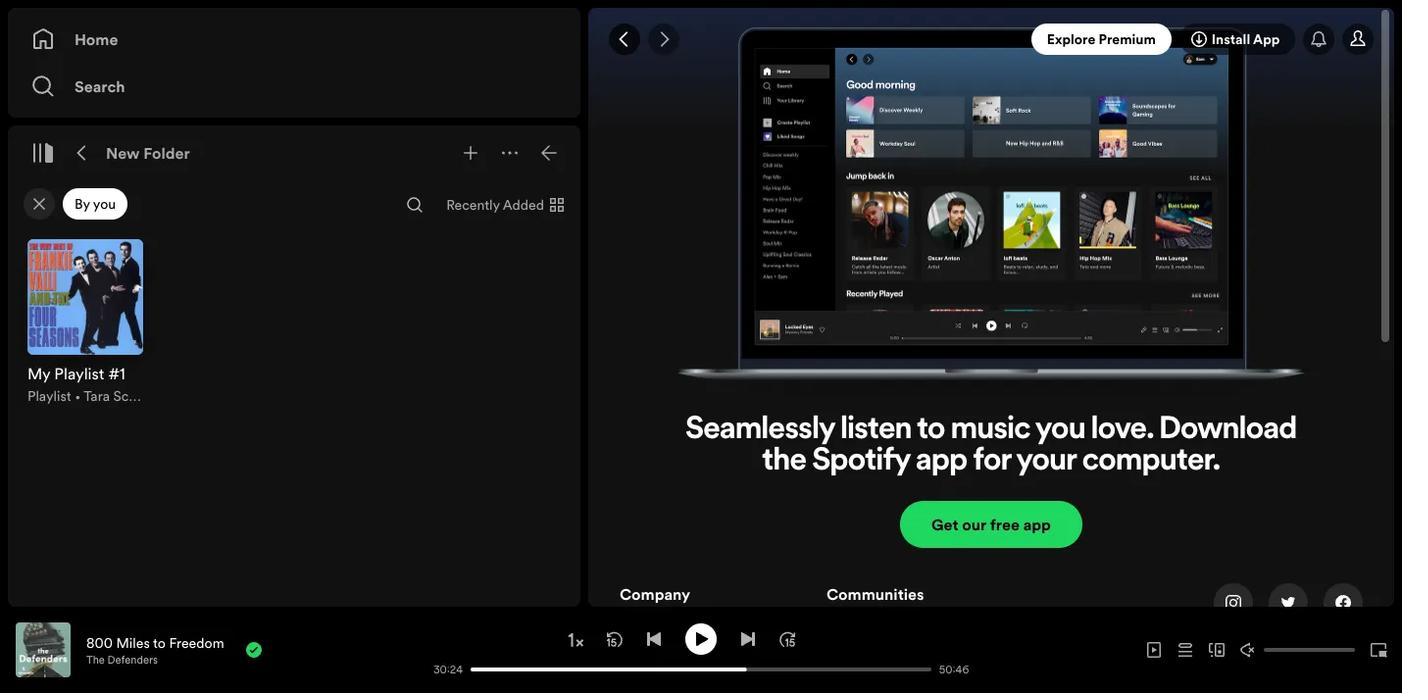 Task type: describe. For each thing, give the bounding box(es) containing it.
new folder
[[106, 142, 190, 164]]

free
[[990, 514, 1020, 536]]

install app
[[1212, 29, 1280, 49]]

the defenders link
[[86, 653, 158, 667]]

home link
[[31, 20, 557, 59]]

communities
[[827, 584, 924, 605]]

now playing view image
[[46, 632, 62, 647]]

to for miles
[[153, 633, 166, 653]]

app inside seamlessly listen to music you love. download the spotify app for your computer.
[[916, 446, 968, 478]]

your
[[1017, 446, 1077, 478]]

by
[[75, 194, 90, 214]]

freedom
[[169, 633, 224, 653]]

explore premium button
[[1032, 24, 1172, 55]]

none search field inside main element
[[399, 189, 431, 221]]

search link
[[31, 67, 557, 106]]

facebook image
[[1336, 595, 1351, 611]]

search
[[75, 76, 125, 97]]

Recently Added, Grid view field
[[431, 189, 577, 221]]

company
[[620, 584, 691, 605]]

next image
[[740, 631, 756, 647]]

800 miles to freedom link
[[86, 633, 224, 653]]

get our free app
[[932, 514, 1051, 536]]

skip back 15 seconds image
[[607, 631, 623, 647]]

By you checkbox
[[63, 188, 128, 220]]

change speed image
[[566, 631, 585, 650]]

install
[[1212, 29, 1251, 49]]

instagram image
[[1226, 595, 1242, 611]]

50:46
[[939, 662, 969, 677]]

skip forward 15 seconds image
[[780, 631, 795, 647]]

clear filters image
[[31, 196, 47, 212]]

our
[[962, 514, 987, 536]]

home
[[75, 28, 118, 50]]

you inside seamlessly listen to music you love. download the spotify app for your computer.
[[1036, 415, 1086, 446]]

to for listen
[[917, 415, 946, 446]]

1 vertical spatial app
[[1024, 514, 1051, 536]]

main element
[[8, 8, 581, 607]]

added
[[503, 195, 544, 215]]



Task type: vqa. For each thing, say whether or not it's contained in the screenshot.
log in
no



Task type: locate. For each thing, give the bounding box(es) containing it.
seamlessly
[[686, 415, 835, 446]]

install app link
[[1180, 24, 1296, 55]]

app
[[916, 446, 968, 478], [1024, 514, 1051, 536]]

folder
[[143, 142, 190, 164]]

by you
[[75, 194, 116, 214]]

0 horizontal spatial you
[[93, 194, 116, 214]]

30:24
[[433, 662, 463, 677]]

explore
[[1047, 29, 1096, 49]]

0 horizontal spatial app
[[916, 446, 968, 478]]

now playing: 800 miles to freedom by the defenders footer
[[16, 623, 424, 678]]

800
[[86, 633, 113, 653]]

go forward image
[[656, 31, 671, 47]]

computer.
[[1083, 446, 1221, 478]]

play image
[[693, 631, 709, 647]]

top bar and user menu element
[[588, 8, 1395, 71]]

1 horizontal spatial to
[[917, 415, 946, 446]]

previous image
[[646, 631, 662, 647]]

recently added
[[446, 195, 544, 215]]

miles
[[116, 633, 150, 653]]

group
[[16, 228, 155, 418]]

you
[[93, 194, 116, 214], [1036, 415, 1086, 446]]

group containing playlist
[[16, 228, 155, 418]]

app right free
[[1024, 514, 1051, 536]]

0 horizontal spatial to
[[153, 633, 166, 653]]

0 vertical spatial app
[[916, 446, 968, 478]]

spotify
[[812, 446, 911, 478]]

get our free app link
[[900, 501, 1083, 548]]

seamlessly listen to music you love. download the spotify app for your computer.
[[686, 415, 1297, 478]]

to inside 800 miles to freedom the defenders
[[153, 633, 166, 653]]

to right miles
[[153, 633, 166, 653]]

app left for
[[916, 446, 968, 478]]

new folder button
[[102, 137, 194, 169]]

0 vertical spatial you
[[93, 194, 116, 214]]

0 vertical spatial to
[[917, 415, 946, 446]]

love.
[[1092, 415, 1154, 446]]

spotify desktop app image
[[678, 27, 1305, 415]]

go back image
[[617, 31, 632, 47]]

download
[[1160, 415, 1297, 446]]

you right by
[[93, 194, 116, 214]]

music
[[951, 415, 1031, 446]]

volume off image
[[1241, 642, 1256, 658]]

app
[[1253, 29, 1280, 49]]

recently
[[446, 195, 500, 215]]

800 miles to freedom the defenders
[[86, 633, 224, 667]]

you left love.
[[1036, 415, 1086, 446]]

for
[[973, 446, 1012, 478]]

search in your library image
[[407, 197, 423, 213]]

connect to a device image
[[1209, 642, 1225, 658]]

•
[[75, 386, 81, 406]]

listen
[[841, 415, 912, 446]]

defenders
[[107, 653, 158, 667]]

player controls element
[[286, 623, 979, 677]]

premium
[[1099, 29, 1156, 49]]

twitter image
[[1281, 595, 1297, 611]]

1 vertical spatial you
[[1036, 415, 1086, 446]]

get
[[932, 514, 959, 536]]

the
[[86, 653, 105, 667]]

group inside main element
[[16, 228, 155, 418]]

the
[[762, 446, 807, 478]]

to
[[917, 415, 946, 446], [153, 633, 166, 653]]

playlist •
[[27, 386, 84, 406]]

playlist
[[27, 386, 71, 406]]

to right the listen
[[917, 415, 946, 446]]

1 horizontal spatial app
[[1024, 514, 1051, 536]]

None search field
[[399, 189, 431, 221]]

1 horizontal spatial you
[[1036, 415, 1086, 446]]

explore premium
[[1047, 29, 1156, 49]]

you inside option
[[93, 194, 116, 214]]

new
[[106, 142, 140, 164]]

what's new image
[[1312, 31, 1327, 47]]

to inside seamlessly listen to music you love. download the spotify app for your computer.
[[917, 415, 946, 446]]

1 vertical spatial to
[[153, 633, 166, 653]]



